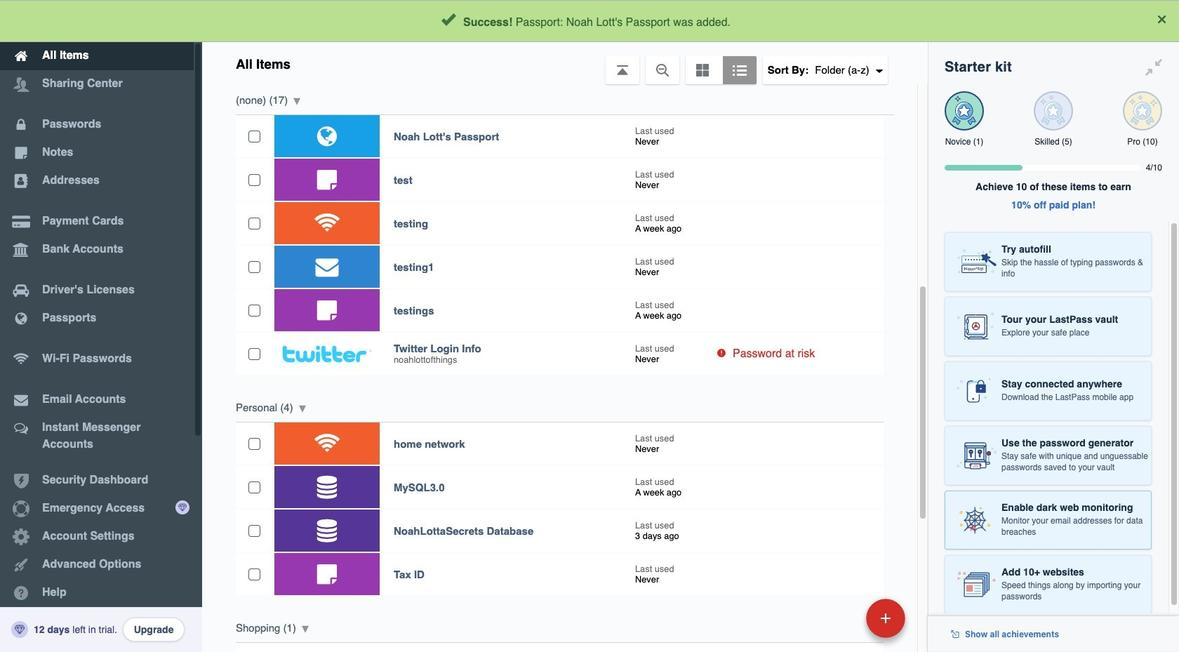 Task type: vqa. For each thing, say whether or not it's contained in the screenshot.
search my vault Text Field
yes



Task type: describe. For each thing, give the bounding box(es) containing it.
Search search field
[[338, 6, 900, 37]]



Task type: locate. For each thing, give the bounding box(es) containing it.
search my vault text field
[[338, 6, 900, 37]]

new item navigation
[[770, 595, 914, 652]]

main navigation navigation
[[0, 0, 202, 652]]

new item element
[[770, 598, 911, 638]]

alert
[[0, 0, 1180, 42]]

vault options navigation
[[202, 42, 928, 84]]



